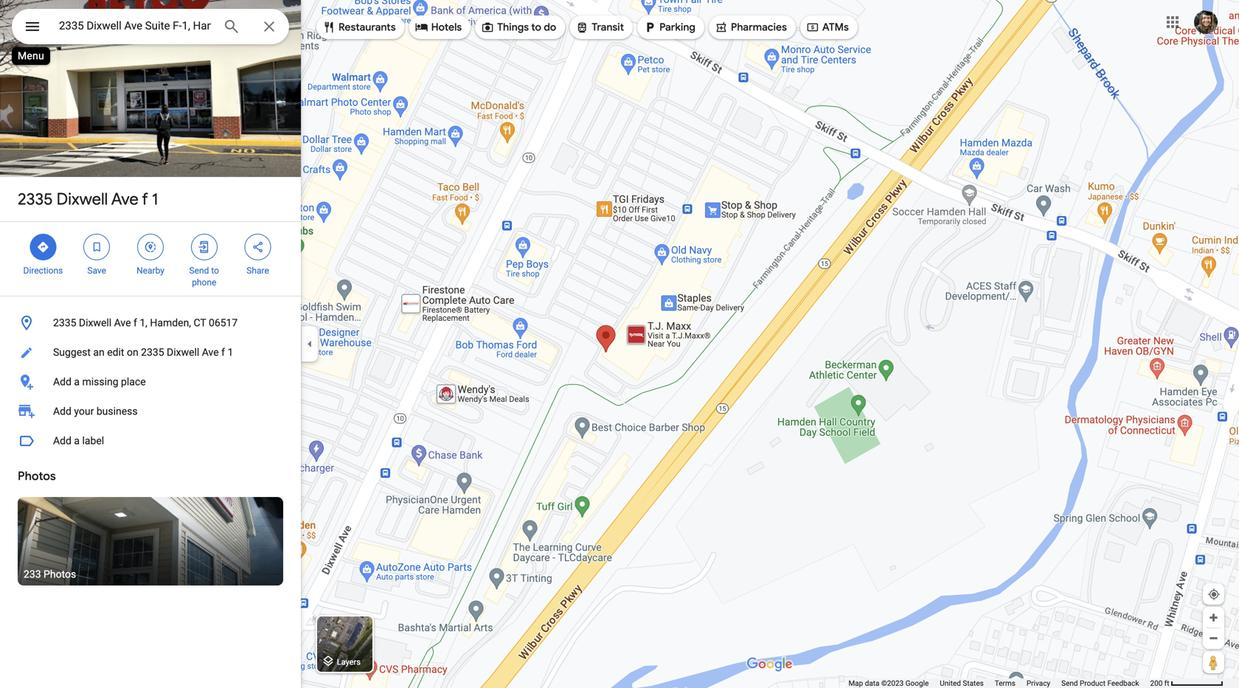 Task type: describe. For each thing, give the bounding box(es) containing it.
 search field
[[12, 9, 289, 47]]

200 ft button
[[1151, 679, 1224, 688]]

missing
[[82, 376, 118, 388]]

200
[[1151, 679, 1163, 688]]

privacy
[[1027, 679, 1051, 688]]

2335 inside 'button'
[[141, 346, 164, 359]]

233
[[24, 569, 41, 581]]

2335 Dixwell Ave Suite F-1, Hamden, CT 06514 field
[[12, 9, 289, 44]]

united
[[940, 679, 962, 688]]

photos inside button
[[44, 569, 76, 581]]

states
[[963, 679, 984, 688]]

send for send to phone
[[189, 266, 209, 276]]

map data ©2023 google
[[849, 679, 929, 688]]

add a missing place button
[[0, 368, 301, 397]]

06517
[[209, 317, 238, 329]]

restaurants
[[339, 21, 396, 34]]

google
[[906, 679, 929, 688]]

terms button
[[995, 679, 1016, 689]]

actions for 2335 dixwell ave f 1 region
[[0, 222, 301, 296]]

a for label
[[74, 435, 80, 447]]

send product feedback button
[[1062, 679, 1140, 689]]

add for add a missing place
[[53, 376, 72, 388]]

collapse side panel image
[[302, 336, 318, 352]]

phone
[[192, 277, 216, 288]]


[[644, 19, 657, 35]]

©2023
[[882, 679, 904, 688]]

feedback
[[1108, 679, 1140, 688]]

google maps element
[[0, 0, 1240, 689]]

add a label button
[[0, 427, 301, 456]]

edit
[[107, 346, 124, 359]]

add for add your business
[[53, 406, 72, 418]]

2335 dixwell ave f 1, hamden, ct 06517
[[53, 317, 238, 329]]

atms
[[823, 21, 849, 34]]

product
[[1080, 679, 1106, 688]]

united states button
[[940, 679, 984, 689]]

share
[[247, 266, 269, 276]]

do
[[544, 21, 557, 34]]

f for 1,
[[134, 317, 137, 329]]

 transit
[[576, 19, 624, 35]]

233 photos button
[[18, 497, 283, 586]]

terms
[[995, 679, 1016, 688]]

 pharmacies
[[715, 19, 787, 35]]

hamden,
[[150, 317, 191, 329]]

add for add a label
[[53, 435, 72, 447]]


[[90, 239, 103, 255]]

send to phone
[[189, 266, 219, 288]]

save
[[87, 266, 106, 276]]

suggest
[[53, 346, 91, 359]]

show street view coverage image
[[1204, 652, 1225, 674]]

things
[[497, 21, 529, 34]]


[[576, 19, 589, 35]]

2335 for 2335 dixwell ave f 1, hamden, ct 06517
[[53, 317, 76, 329]]

map
[[849, 679, 864, 688]]

an
[[93, 346, 105, 359]]

 restaurants
[[322, 19, 396, 35]]

footer inside google maps element
[[849, 679, 1151, 689]]

ave for 1,
[[114, 317, 131, 329]]

zoom in image
[[1209, 613, 1220, 624]]



Task type: vqa. For each thing, say whether or not it's contained in the screenshot.
SAT, DEC 9 element
no



Task type: locate. For each thing, give the bounding box(es) containing it.
0 horizontal spatial f
[[134, 317, 137, 329]]

0 vertical spatial 2335
[[18, 189, 53, 210]]

1 a from the top
[[74, 376, 80, 388]]

1,
[[140, 317, 148, 329]]

1 horizontal spatial to
[[532, 21, 542, 34]]

pharmacies
[[731, 21, 787, 34]]

add your business link
[[0, 397, 301, 427]]

2 horizontal spatial 2335
[[141, 346, 164, 359]]

0 vertical spatial send
[[189, 266, 209, 276]]

to left do in the left top of the page
[[532, 21, 542, 34]]

a inside button
[[74, 376, 80, 388]]

dixwell inside button
[[79, 317, 112, 329]]

0 vertical spatial to
[[532, 21, 542, 34]]

business
[[97, 406, 138, 418]]

send inside button
[[1062, 679, 1079, 688]]

0 horizontal spatial 2335
[[18, 189, 53, 210]]

2335 up "suggest"
[[53, 317, 76, 329]]

add a missing place
[[53, 376, 146, 388]]

add your business
[[53, 406, 138, 418]]

footer containing map data ©2023 google
[[849, 679, 1151, 689]]

send up phone
[[189, 266, 209, 276]]


[[481, 19, 495, 35]]

a inside button
[[74, 435, 80, 447]]

dixwell up 
[[57, 189, 108, 210]]

3 add from the top
[[53, 435, 72, 447]]


[[24, 16, 41, 37]]

1 vertical spatial 1
[[228, 346, 233, 359]]

ave up actions for 2335 dixwell ave f 1 region
[[111, 189, 139, 210]]

f inside 'button'
[[221, 346, 225, 359]]

ft
[[1165, 679, 1170, 688]]

suggest an edit on 2335 dixwell ave f 1 button
[[0, 338, 301, 368]]

a left label
[[74, 435, 80, 447]]

add a label
[[53, 435, 104, 447]]

send product feedback
[[1062, 679, 1140, 688]]

1 add from the top
[[53, 376, 72, 388]]

ave inside 'button'
[[202, 346, 219, 359]]

0 vertical spatial add
[[53, 376, 72, 388]]

send left product
[[1062, 679, 1079, 688]]

2335 dixwell ave f 1, hamden, ct 06517 button
[[0, 308, 301, 338]]

1 vertical spatial photos
[[44, 569, 76, 581]]

send for send product feedback
[[1062, 679, 1079, 688]]

f down 06517
[[221, 346, 225, 359]]

1 up 
[[152, 189, 158, 210]]

transit
[[592, 21, 624, 34]]

 things to do
[[481, 19, 557, 35]]

1 horizontal spatial f
[[142, 189, 148, 210]]

add inside button
[[53, 435, 72, 447]]

 parking
[[644, 19, 696, 35]]

2 vertical spatial ave
[[202, 346, 219, 359]]

2335 for 2335 dixwell ave f 1
[[18, 189, 53, 210]]


[[322, 19, 336, 35]]

label
[[82, 435, 104, 447]]

add left your
[[53, 406, 72, 418]]

place
[[121, 376, 146, 388]]

0 horizontal spatial 1
[[152, 189, 158, 210]]

 button
[[12, 9, 53, 47]]

ct
[[194, 317, 206, 329]]

0 vertical spatial 1
[[152, 189, 158, 210]]

0 vertical spatial ave
[[111, 189, 139, 210]]

2335
[[18, 189, 53, 210], [53, 317, 76, 329], [141, 346, 164, 359]]

2 vertical spatial f
[[221, 346, 225, 359]]

on
[[127, 346, 138, 359]]

1 vertical spatial a
[[74, 435, 80, 447]]

f inside button
[[134, 317, 137, 329]]

to inside  things to do
[[532, 21, 542, 34]]

f up 
[[142, 189, 148, 210]]

none field inside 2335 dixwell ave suite f-1, hamden, ct 06514 field
[[59, 17, 211, 35]]

privacy button
[[1027, 679, 1051, 689]]

add inside button
[[53, 376, 72, 388]]

send inside send to phone
[[189, 266, 209, 276]]

ave left 1,
[[114, 317, 131, 329]]

1 vertical spatial ave
[[114, 317, 131, 329]]

f
[[142, 189, 148, 210], [134, 317, 137, 329], [221, 346, 225, 359]]

1 horizontal spatial 2335
[[53, 317, 76, 329]]

your
[[74, 406, 94, 418]]

dixwell up an
[[79, 317, 112, 329]]

2 vertical spatial add
[[53, 435, 72, 447]]

add left label
[[53, 435, 72, 447]]


[[251, 239, 265, 255]]

2335 right on
[[141, 346, 164, 359]]

2 add from the top
[[53, 406, 72, 418]]

photos right 233
[[44, 569, 76, 581]]


[[715, 19, 728, 35]]

2 a from the top
[[74, 435, 80, 447]]

2 vertical spatial 2335
[[141, 346, 164, 359]]

1 vertical spatial dixwell
[[79, 317, 112, 329]]

2 vertical spatial dixwell
[[167, 346, 199, 359]]

1 down 06517
[[228, 346, 233, 359]]

1 vertical spatial f
[[134, 317, 137, 329]]

to
[[532, 21, 542, 34], [211, 266, 219, 276]]

0 vertical spatial a
[[74, 376, 80, 388]]

ave for 1
[[111, 189, 139, 210]]

None field
[[59, 17, 211, 35]]


[[36, 239, 50, 255]]

ave down ct
[[202, 346, 219, 359]]

0 horizontal spatial send
[[189, 266, 209, 276]]

directions
[[23, 266, 63, 276]]

ave inside button
[[114, 317, 131, 329]]

233 photos
[[24, 569, 76, 581]]

layers
[[337, 658, 361, 667]]

1 inside "suggest an edit on 2335 dixwell ave f 1" 'button'
[[228, 346, 233, 359]]

a
[[74, 376, 80, 388], [74, 435, 80, 447]]


[[144, 239, 157, 255]]

1 horizontal spatial send
[[1062, 679, 1079, 688]]

add
[[53, 376, 72, 388], [53, 406, 72, 418], [53, 435, 72, 447]]

0 horizontal spatial to
[[211, 266, 219, 276]]

to up phone
[[211, 266, 219, 276]]

dixwell inside 'button'
[[167, 346, 199, 359]]

2335 up 
[[18, 189, 53, 210]]

2335 inside button
[[53, 317, 76, 329]]

dixwell
[[57, 189, 108, 210], [79, 317, 112, 329], [167, 346, 199, 359]]

zoom out image
[[1209, 633, 1220, 644]]

a for missing
[[74, 376, 80, 388]]

2 horizontal spatial f
[[221, 346, 225, 359]]

to inside send to phone
[[211, 266, 219, 276]]

dixwell for 2335 dixwell ave f 1, hamden, ct 06517
[[79, 317, 112, 329]]

hotels
[[431, 21, 462, 34]]

f left 1,
[[134, 317, 137, 329]]

0 vertical spatial photos
[[18, 469, 56, 484]]

1 horizontal spatial 1
[[228, 346, 233, 359]]

1
[[152, 189, 158, 210], [228, 346, 233, 359]]

show your location image
[[1208, 588, 1221, 601]]


[[415, 19, 429, 35]]

nearby
[[137, 266, 165, 276]]

1 vertical spatial send
[[1062, 679, 1079, 688]]


[[198, 239, 211, 255]]

0 vertical spatial dixwell
[[57, 189, 108, 210]]

1 vertical spatial 2335
[[53, 317, 76, 329]]

a left missing
[[74, 376, 80, 388]]

dixwell down hamden,
[[167, 346, 199, 359]]

 hotels
[[415, 19, 462, 35]]


[[807, 19, 820, 35]]

2335 dixwell ave f 1 main content
[[0, 0, 301, 689]]

0 vertical spatial f
[[142, 189, 148, 210]]

1 vertical spatial add
[[53, 406, 72, 418]]

200 ft
[[1151, 679, 1170, 688]]

f for 1
[[142, 189, 148, 210]]

photos
[[18, 469, 56, 484], [44, 569, 76, 581]]

 atms
[[807, 19, 849, 35]]

united states
[[940, 679, 984, 688]]

ave
[[111, 189, 139, 210], [114, 317, 131, 329], [202, 346, 219, 359]]

data
[[865, 679, 880, 688]]

google account: giulia masi  
(giulia.masi@adept.ai) image
[[1195, 10, 1218, 34]]

footer
[[849, 679, 1151, 689]]

add down "suggest"
[[53, 376, 72, 388]]

dixwell for 2335 dixwell ave f 1
[[57, 189, 108, 210]]

parking
[[660, 21, 696, 34]]

2335 dixwell ave f 1
[[18, 189, 158, 210]]

send
[[189, 266, 209, 276], [1062, 679, 1079, 688]]

photos down the "add a label"
[[18, 469, 56, 484]]

1 vertical spatial to
[[211, 266, 219, 276]]

suggest an edit on 2335 dixwell ave f 1
[[53, 346, 233, 359]]



